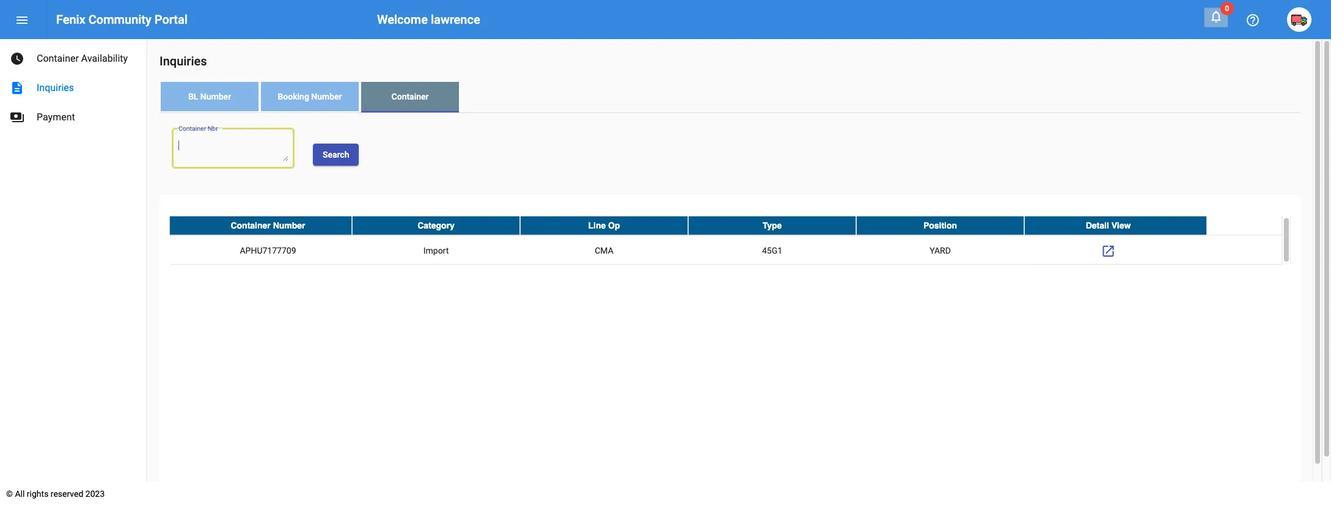 Task type: vqa. For each thing, say whether or not it's contained in the screenshot.
Number to the right
yes



Task type: describe. For each thing, give the bounding box(es) containing it.
detail view
[[1086, 221, 1131, 230]]

no color image for the "notifications_none" popup button
[[1209, 9, 1224, 24]]

category column header
[[352, 216, 520, 235]]

detail
[[1086, 221, 1109, 230]]

type
[[763, 221, 782, 230]]

no color image for inquiries
[[10, 81, 24, 95]]

payments
[[10, 110, 24, 125]]

booking number tab panel
[[160, 113, 1301, 506]]

search button
[[313, 143, 359, 165]]

fenix community portal
[[56, 12, 188, 27]]

search
[[323, 150, 349, 159]]

open_in_new
[[1101, 244, 1116, 259]]

all
[[15, 489, 25, 499]]

help_outline button
[[1241, 7, 1265, 32]]

lawrence
[[431, 12, 480, 27]]

portal
[[154, 12, 188, 27]]

container availability
[[37, 53, 128, 64]]

0 horizontal spatial inquiries
[[37, 82, 74, 94]]

no color image for container availability
[[10, 51, 24, 66]]

description
[[10, 81, 24, 95]]

bl
[[188, 92, 198, 101]]

import
[[423, 246, 449, 255]]

number for container number
[[273, 221, 305, 230]]

view
[[1112, 221, 1131, 230]]

no color image inside open_in_new button
[[1101, 244, 1116, 259]]

bl number tab panel
[[160, 113, 1301, 506]]

2023
[[85, 489, 105, 499]]

open_in_new row
[[169, 235, 1282, 266]]

notifications_none
[[1209, 9, 1224, 24]]

menu
[[15, 13, 29, 28]]

container number column header
[[169, 216, 352, 235]]

©
[[6, 489, 13, 499]]

number for bl number
[[200, 92, 231, 101]]

position
[[923, 221, 957, 230]]

welcome
[[377, 12, 428, 27]]

position column header
[[856, 216, 1024, 235]]

help_outline
[[1246, 13, 1260, 28]]

row containing container number
[[169, 216, 1282, 235]]



Task type: locate. For each thing, give the bounding box(es) containing it.
no color image containing help_outline
[[1246, 13, 1260, 28]]

no color image containing description
[[10, 81, 24, 95]]

container for container availability
[[37, 53, 79, 64]]

45g1
[[762, 246, 782, 255]]

booking
[[278, 92, 309, 101]]

no color image inside the "notifications_none" popup button
[[1209, 9, 1224, 24]]

container
[[37, 53, 79, 64], [391, 92, 429, 101], [231, 221, 271, 230]]

0 horizontal spatial number
[[200, 92, 231, 101]]

None text field
[[178, 139, 288, 161]]

no color image containing watch_later
[[10, 51, 24, 66]]

1 vertical spatial container
[[391, 92, 429, 101]]

1 horizontal spatial inquiries
[[160, 54, 207, 68]]

no color image up watch_later
[[15, 13, 29, 28]]

number right "booking"
[[311, 92, 342, 101]]

no color image containing menu
[[15, 13, 29, 28]]

no color image containing payments
[[10, 110, 24, 125]]

inquiries up bl
[[160, 54, 207, 68]]

0 horizontal spatial container
[[37, 53, 79, 64]]

inquiries
[[160, 54, 207, 68], [37, 82, 74, 94]]

rights
[[27, 489, 49, 499]]

no color image for help_outline popup button in the right top of the page
[[1246, 13, 1260, 28]]

open_in_new grid
[[169, 216, 1291, 266]]

2 vertical spatial container
[[231, 221, 271, 230]]

container number
[[231, 221, 305, 230]]

number for booking number
[[311, 92, 342, 101]]

no color image up description
[[10, 51, 24, 66]]

number
[[200, 92, 231, 101], [311, 92, 342, 101], [273, 221, 305, 230]]

row
[[169, 216, 1282, 235]]

line op column header
[[520, 216, 688, 235]]

0 vertical spatial no color image
[[10, 51, 24, 66]]

navigation
[[0, 39, 147, 132]]

no color image left help_outline popup button in the right top of the page
[[1209, 9, 1224, 24]]

no color image down watch_later
[[10, 81, 24, 95]]

open_in_new button
[[1096, 238, 1121, 263]]

container inside column header
[[231, 221, 271, 230]]

no color image down description
[[10, 110, 24, 125]]

no color image
[[1209, 9, 1224, 24], [15, 13, 29, 28], [1246, 13, 1260, 28], [10, 110, 24, 125]]

no color image down detail view
[[1101, 244, 1116, 259]]

type column header
[[688, 216, 856, 235]]

1 vertical spatial no color image
[[10, 81, 24, 95]]

0 vertical spatial inquiries
[[160, 54, 207, 68]]

2 vertical spatial no color image
[[1101, 244, 1116, 259]]

number up aphu7177709
[[273, 221, 305, 230]]

0 vertical spatial container
[[37, 53, 79, 64]]

no color image inside help_outline popup button
[[1246, 13, 1260, 28]]

fenix
[[56, 12, 85, 27]]

no color image containing notifications_none
[[1209, 9, 1224, 24]]

category
[[418, 221, 455, 230]]

inquiries up payment
[[37, 82, 74, 94]]

1 vertical spatial inquiries
[[37, 82, 74, 94]]

community
[[88, 12, 151, 27]]

booking number
[[278, 92, 342, 101]]

welcome lawrence
[[377, 12, 480, 27]]

2 horizontal spatial number
[[311, 92, 342, 101]]

yard
[[930, 246, 951, 255]]

aphu7177709
[[240, 246, 296, 255]]

container for container number
[[231, 221, 271, 230]]

no color image right the "notifications_none" popup button
[[1246, 13, 1260, 28]]

no color image inside menu button
[[15, 13, 29, 28]]

bl number
[[188, 92, 231, 101]]

notifications_none button
[[1204, 7, 1228, 28]]

payment
[[37, 111, 75, 123]]

line op
[[588, 221, 620, 230]]

watch_later
[[10, 51, 24, 66]]

availability
[[81, 53, 128, 64]]

detail view column header
[[1024, 216, 1207, 235]]

© all rights reserved 2023
[[6, 489, 105, 499]]

number right bl
[[200, 92, 231, 101]]

no color image containing open_in_new
[[1101, 244, 1116, 259]]

2 horizontal spatial container
[[391, 92, 429, 101]]

op
[[608, 221, 620, 230]]

menu button
[[10, 7, 34, 32]]

reserved
[[51, 489, 83, 499]]

navigation containing watch_later
[[0, 39, 147, 132]]

container for container
[[391, 92, 429, 101]]

1 horizontal spatial number
[[273, 221, 305, 230]]

number inside column header
[[273, 221, 305, 230]]

no color image
[[10, 51, 24, 66], [10, 81, 24, 95], [1101, 244, 1116, 259]]

cma
[[595, 246, 614, 255]]

line
[[588, 221, 606, 230]]

no color image for menu button
[[15, 13, 29, 28]]

1 horizontal spatial container
[[231, 221, 271, 230]]



